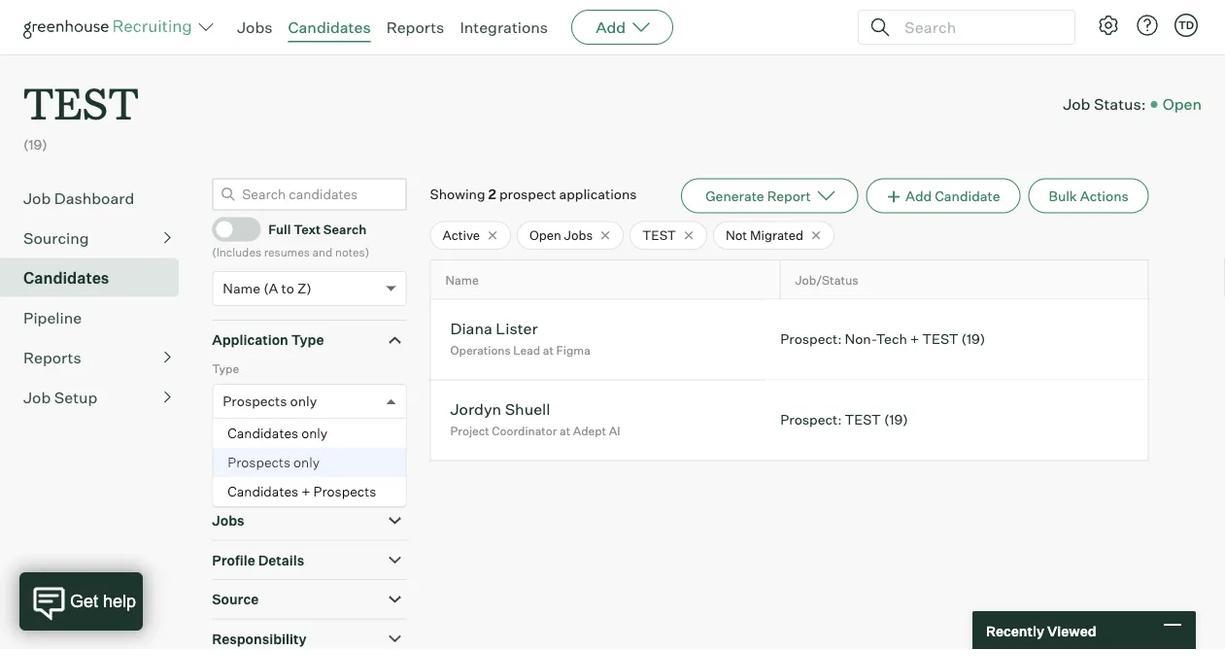 Task type: vqa. For each thing, say whether or not it's contained in the screenshot.
BULK
yes



Task type: describe. For each thing, give the bounding box(es) containing it.
prospects only for the topmost the prospects only option
[[223, 393, 317, 410]]

recently viewed
[[986, 622, 1097, 639]]

candidates
[[341, 436, 405, 451]]

no
[[315, 470, 332, 485]]

jordyn
[[450, 400, 502, 419]]

candidate
[[935, 187, 1000, 204]]

application type
[[212, 332, 324, 349]]

recently
[[986, 622, 1045, 639]]

add candidate link
[[866, 178, 1021, 213]]

migrated
[[285, 436, 338, 451]]

prospect: for lister
[[780, 330, 842, 347]]

0 vertical spatial reports link
[[386, 17, 444, 37]]

none field inside type element
[[213, 385, 232, 418]]

operations
[[450, 343, 511, 358]]

bulk actions link
[[1029, 178, 1149, 213]]

candidates only option
[[213, 419, 405, 448]]

bulk
[[1049, 187, 1077, 204]]

name (a to z)
[[223, 280, 312, 297]]

prospects on no jobs
[[236, 470, 363, 485]]

not
[[726, 227, 747, 243]]

2 horizontal spatial (19)
[[961, 330, 986, 347]]

td button
[[1175, 14, 1198, 37]]

applications
[[559, 185, 637, 202]]

integrations
[[460, 17, 548, 37]]

1 horizontal spatial (19)
[[884, 410, 908, 427]]

test left not
[[643, 227, 676, 243]]

profile
[[212, 552, 255, 569]]

1 vertical spatial prospects only option
[[213, 448, 405, 477]]

add button
[[571, 10, 674, 45]]

prospects only for the bottom the prospects only option
[[228, 454, 320, 471]]

non-
[[845, 330, 876, 347]]

responsibility
[[212, 630, 307, 647]]

exclude migrated candidates
[[236, 436, 405, 451]]

(includes
[[212, 245, 261, 260]]

2
[[488, 185, 496, 202]]

and
[[312, 245, 333, 260]]

full text search (includes resumes and notes)
[[212, 221, 369, 260]]

jordyn shuell link
[[450, 400, 550, 422]]

coordinator
[[492, 424, 557, 438]]

+ inside "option"
[[301, 483, 310, 500]]

ai
[[609, 424, 620, 438]]

job dashboard
[[23, 188, 134, 208]]

open for open
[[1163, 94, 1202, 114]]

diana lister operations lead at figma
[[450, 319, 591, 358]]

open for open jobs
[[530, 227, 561, 243]]

Prospects on No Jobs checkbox
[[216, 470, 229, 482]]

test down greenhouse recruiting image
[[23, 74, 139, 131]]

add for add
[[596, 17, 626, 37]]

generate
[[706, 187, 764, 204]]

job for job status:
[[1063, 94, 1091, 114]]

1 horizontal spatial reports
[[386, 17, 444, 37]]

0 vertical spatial type
[[291, 332, 324, 349]]

adept
[[573, 424, 606, 438]]

checkmark image
[[221, 222, 235, 235]]

test link
[[23, 54, 139, 135]]

lead
[[513, 343, 540, 358]]

add candidate
[[906, 187, 1000, 204]]

prospect
[[499, 185, 556, 202]]

0 vertical spatial prospects only option
[[223, 393, 317, 410]]

report
[[767, 187, 811, 204]]

list box inside type element
[[213, 419, 405, 506]]

job dashboard link
[[23, 186, 171, 210]]

migrated
[[750, 227, 804, 243]]

1 vertical spatial candidates link
[[23, 266, 171, 289]]

add for add candidate
[[906, 187, 932, 204]]

at for shuell
[[560, 424, 570, 438]]

viewed
[[1047, 622, 1097, 639]]

test right tech
[[922, 330, 959, 347]]

(a
[[263, 280, 278, 297]]

text
[[294, 221, 321, 237]]

test down non-
[[845, 410, 881, 427]]

jobs link
[[237, 17, 273, 37]]

name for name
[[446, 272, 479, 287]]

diana
[[450, 319, 492, 338]]

test (19)
[[23, 74, 139, 153]]

job status:
[[1063, 94, 1146, 114]]



Task type: locate. For each thing, give the bounding box(es) containing it.
reports down pipeline
[[23, 348, 81, 367]]

only for candidates only option
[[301, 425, 328, 442]]

0 horizontal spatial open
[[530, 227, 561, 243]]

candidates link
[[288, 17, 371, 37], [23, 266, 171, 289]]

prospects only option
[[223, 393, 317, 410], [213, 448, 405, 477]]

name left (a
[[223, 280, 261, 297]]

0 horizontal spatial +
[[301, 483, 310, 500]]

at for lister
[[543, 343, 554, 358]]

actions
[[1080, 187, 1129, 204]]

Exclude migrated candidates checkbox
[[216, 436, 229, 448]]

list box
[[213, 419, 405, 506]]

(19) down test link
[[23, 136, 47, 153]]

job setup
[[23, 387, 98, 407]]

prospects
[[223, 393, 287, 410], [228, 454, 291, 471], [236, 470, 295, 485], [313, 483, 376, 500]]

reports link
[[386, 17, 444, 37], [23, 346, 171, 369]]

only inside option
[[294, 454, 320, 471]]

resumes
[[264, 245, 310, 260]]

2 vertical spatial only
[[294, 454, 320, 471]]

job up the sourcing
[[23, 188, 51, 208]]

at right lead
[[543, 343, 554, 358]]

greenhouse recruiting image
[[23, 16, 198, 39]]

candidates + prospects option
[[213, 477, 405, 506]]

(19) right tech
[[961, 330, 986, 347]]

type down z)
[[291, 332, 324, 349]]

list box containing candidates only
[[213, 419, 405, 506]]

candidates inside option
[[228, 425, 298, 442]]

job
[[1063, 94, 1091, 114], [23, 188, 51, 208], [23, 387, 51, 407]]

details
[[258, 552, 304, 569]]

(19) down tech
[[884, 410, 908, 427]]

name down active
[[446, 272, 479, 287]]

(19) inside test (19)
[[23, 136, 47, 153]]

only for the topmost the prospects only option
[[290, 393, 317, 410]]

open
[[1163, 94, 1202, 114], [530, 227, 561, 243]]

1 vertical spatial open
[[530, 227, 561, 243]]

1 vertical spatial job
[[23, 188, 51, 208]]

None field
[[213, 385, 232, 418]]

1 horizontal spatial candidates link
[[288, 17, 371, 37]]

reports link up job setup link
[[23, 346, 171, 369]]

open down showing 2 prospect applications
[[530, 227, 561, 243]]

1 horizontal spatial at
[[560, 424, 570, 438]]

1 prospect: from the top
[[780, 330, 842, 347]]

open right status:
[[1163, 94, 1202, 114]]

Search candidates field
[[212, 178, 406, 211]]

name (a to z) option
[[223, 280, 312, 297]]

generate report
[[706, 187, 811, 204]]

1 vertical spatial (19)
[[961, 330, 986, 347]]

setup
[[54, 387, 98, 407]]

job setup link
[[23, 385, 171, 409]]

1 horizontal spatial open
[[1163, 94, 1202, 114]]

0 vertical spatial prospect:
[[780, 330, 842, 347]]

0 vertical spatial reports
[[386, 17, 444, 37]]

prospect: for shuell
[[780, 410, 842, 427]]

at
[[543, 343, 554, 358], [560, 424, 570, 438]]

status:
[[1094, 94, 1146, 114]]

prospect: test (19)
[[780, 410, 908, 427]]

exclude
[[236, 436, 283, 451]]

candidates + prospects
[[228, 483, 376, 500]]

sourcing
[[23, 228, 89, 247]]

only inside option
[[301, 425, 328, 442]]

1 vertical spatial prospect:
[[780, 410, 842, 427]]

job left setup
[[23, 387, 51, 407]]

test
[[23, 74, 139, 131], [643, 227, 676, 243], [922, 330, 959, 347], [845, 410, 881, 427]]

0 vertical spatial +
[[910, 330, 919, 347]]

1 horizontal spatial name
[[446, 272, 479, 287]]

1 vertical spatial +
[[301, 483, 310, 500]]

z)
[[297, 280, 312, 297]]

job/status
[[795, 272, 859, 287]]

0 vertical spatial at
[[543, 343, 554, 358]]

0 vertical spatial job
[[1063, 94, 1091, 114]]

dashboard
[[54, 188, 134, 208]]

0 horizontal spatial name
[[223, 280, 261, 297]]

2 prospect: from the top
[[780, 410, 842, 427]]

prospects only up the candidates only
[[223, 393, 317, 410]]

0 vertical spatial candidates link
[[288, 17, 371, 37]]

pipeline
[[23, 308, 82, 327]]

+
[[910, 330, 919, 347], [301, 483, 310, 500]]

job for job setup
[[23, 387, 51, 407]]

0 horizontal spatial add
[[596, 17, 626, 37]]

only for the bottom the prospects only option
[[294, 454, 320, 471]]

name
[[446, 272, 479, 287], [223, 280, 261, 297]]

tech
[[876, 330, 907, 347]]

1 vertical spatial at
[[560, 424, 570, 438]]

1 vertical spatial only
[[301, 425, 328, 442]]

at inside diana lister operations lead at figma
[[543, 343, 554, 358]]

td
[[1179, 18, 1194, 32]]

name for name (a to z)
[[223, 280, 261, 297]]

type down application
[[212, 361, 239, 376]]

2 vertical spatial (19)
[[884, 410, 908, 427]]

0 horizontal spatial type
[[212, 361, 239, 376]]

1 horizontal spatial reports link
[[386, 17, 444, 37]]

pipeline link
[[23, 306, 171, 329]]

application
[[212, 332, 288, 349]]

1 horizontal spatial type
[[291, 332, 324, 349]]

0 horizontal spatial reports link
[[23, 346, 171, 369]]

td button
[[1171, 10, 1202, 41]]

type element
[[212, 359, 406, 507]]

at left the adept
[[560, 424, 570, 438]]

job inside job dashboard link
[[23, 188, 51, 208]]

showing 2 prospect applications
[[430, 185, 637, 202]]

job inside job setup link
[[23, 387, 51, 407]]

sourcing link
[[23, 226, 171, 249]]

+ left no on the left bottom
[[301, 483, 310, 500]]

diana lister link
[[450, 319, 538, 341]]

prospects only
[[223, 393, 317, 410], [228, 454, 320, 471]]

candidates link up pipeline "link"
[[23, 266, 171, 289]]

add
[[596, 17, 626, 37], [906, 187, 932, 204]]

jobs
[[237, 17, 273, 37], [564, 227, 593, 243], [334, 470, 363, 485], [212, 512, 244, 529]]

open jobs
[[530, 227, 593, 243]]

2 vertical spatial job
[[23, 387, 51, 407]]

notes)
[[335, 245, 369, 260]]

bulk actions
[[1049, 187, 1129, 204]]

reports
[[386, 17, 444, 37], [23, 348, 81, 367]]

0 horizontal spatial candidates link
[[23, 266, 171, 289]]

1 vertical spatial add
[[906, 187, 932, 204]]

source
[[212, 591, 259, 608]]

to
[[281, 280, 294, 297]]

prospects only inside the prospects only option
[[228, 454, 320, 471]]

candidates only
[[228, 425, 328, 442]]

0 vertical spatial (19)
[[23, 136, 47, 153]]

lister
[[496, 319, 538, 338]]

reports left integrations
[[386, 17, 444, 37]]

1 horizontal spatial add
[[906, 187, 932, 204]]

0 horizontal spatial (19)
[[23, 136, 47, 153]]

type
[[291, 332, 324, 349], [212, 361, 239, 376]]

1 horizontal spatial +
[[910, 330, 919, 347]]

profile details
[[212, 552, 304, 569]]

0 vertical spatial add
[[596, 17, 626, 37]]

project
[[450, 424, 489, 438]]

configure image
[[1097, 14, 1120, 37]]

shuell
[[505, 400, 550, 419]]

search
[[323, 221, 367, 237]]

0 vertical spatial prospects only
[[223, 393, 317, 410]]

generate report button
[[681, 178, 859, 213]]

at inside "jordyn shuell project coordinator at adept ai"
[[560, 424, 570, 438]]

candidates link right jobs "link"
[[288, 17, 371, 37]]

on
[[298, 470, 312, 485]]

candidates
[[288, 17, 371, 37], [23, 268, 109, 287], [228, 425, 298, 442], [228, 483, 298, 500]]

candidate reports are now available! apply filters and select "view in app" element
[[681, 178, 859, 213]]

integrations link
[[460, 17, 548, 37]]

jordyn shuell project coordinator at adept ai
[[450, 400, 620, 438]]

+ right tech
[[910, 330, 919, 347]]

1 vertical spatial type
[[212, 361, 239, 376]]

0 vertical spatial open
[[1163, 94, 1202, 114]]

prospect: non-tech + test (19)
[[780, 330, 986, 347]]

prospects only down the exclude
[[228, 454, 320, 471]]

only
[[290, 393, 317, 410], [301, 425, 328, 442], [294, 454, 320, 471]]

add inside popup button
[[596, 17, 626, 37]]

1 vertical spatial reports
[[23, 348, 81, 367]]

candidates inside "option"
[[228, 483, 298, 500]]

reports link left integrations
[[386, 17, 444, 37]]

1 vertical spatial reports link
[[23, 346, 171, 369]]

job left status:
[[1063, 94, 1091, 114]]

not migrated
[[726, 227, 804, 243]]

figma
[[556, 343, 591, 358]]

0 vertical spatial only
[[290, 393, 317, 410]]

prospects inside "option"
[[313, 483, 376, 500]]

1 vertical spatial prospects only
[[228, 454, 320, 471]]

Search text field
[[900, 13, 1057, 41]]

showing
[[430, 185, 485, 202]]

active
[[443, 227, 480, 243]]

full
[[268, 221, 291, 237]]

0 horizontal spatial reports
[[23, 348, 81, 367]]

0 horizontal spatial at
[[543, 343, 554, 358]]

job for job dashboard
[[23, 188, 51, 208]]



